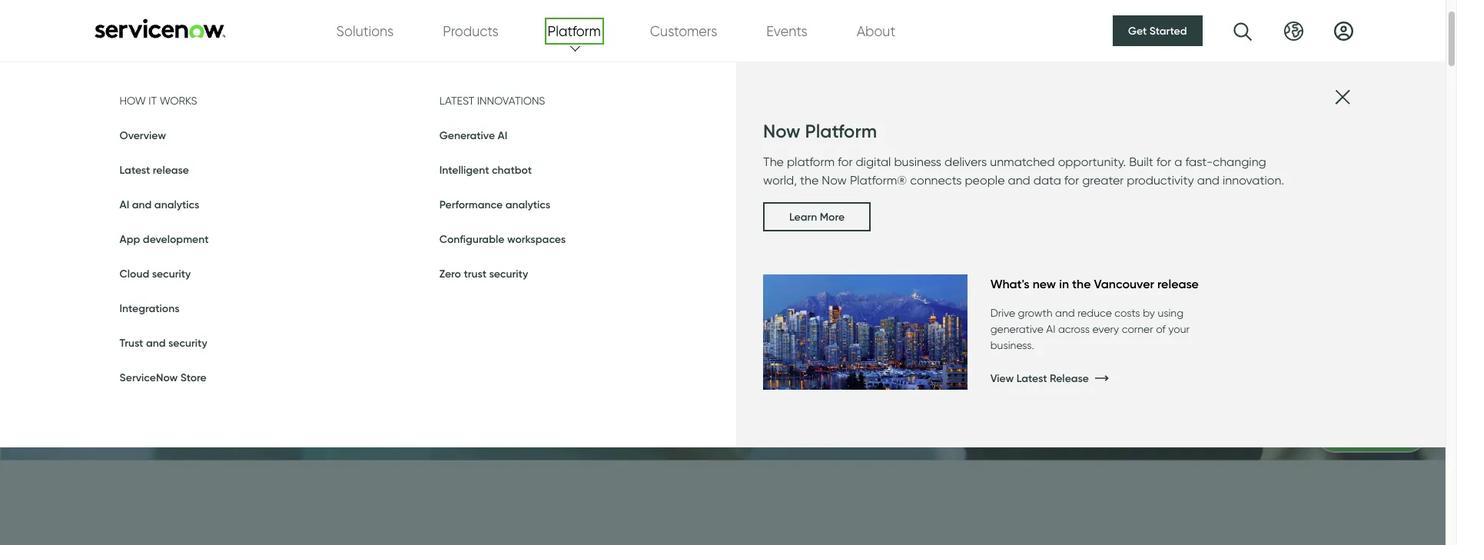Task type: describe. For each thing, give the bounding box(es) containing it.
more
[[820, 210, 845, 224]]

1 horizontal spatial for
[[1065, 173, 1080, 188]]

customers
[[650, 23, 718, 39]]

performance analytics link
[[440, 198, 551, 211]]

ai inside drive growth and reduce costs by using generative ai across every corner of your business.
[[1047, 323, 1056, 335]]

world,
[[763, 173, 797, 188]]

get
[[1129, 24, 1147, 38]]

the inside the platform for digital business delivers unmatched opportunity. built for a fast-changing world, the now platform® connects people and data for greater productivity and innovation.
[[800, 173, 819, 188]]

intelligent chatbot
[[440, 163, 532, 177]]

innovation.
[[1223, 173, 1285, 188]]

innovations
[[477, 95, 545, 107]]

connects
[[910, 173, 962, 188]]

in
[[1060, 276, 1069, 291]]

security for zero trust security
[[489, 267, 528, 281]]

0 horizontal spatial now
[[763, 120, 801, 142]]

what's
[[991, 276, 1030, 291]]

trust and security link
[[120, 336, 207, 350]]

how
[[120, 95, 146, 107]]

2 horizontal spatial for
[[1157, 155, 1172, 169]]

the platform for digital business delivers unmatched opportunity. built for a fast-changing world, the now platform® connects people and data for greater productivity and innovation.
[[763, 155, 1285, 188]]

by
[[1143, 307, 1155, 319]]

2 analytics from the left
[[506, 198, 551, 211]]

generative
[[440, 128, 495, 142]]

app
[[120, 232, 140, 246]]

learn more
[[790, 210, 845, 224]]

trust and security
[[120, 336, 207, 350]]

get started
[[1129, 24, 1187, 38]]

drive growth and reduce costs by using generative ai across every corner of your business.
[[991, 307, 1190, 351]]

2 horizontal spatial latest
[[1017, 371, 1048, 385]]

a
[[1175, 155, 1183, 169]]

it
[[149, 95, 157, 107]]

configurable workspaces
[[440, 232, 566, 246]]

integrations link
[[120, 301, 180, 315]]

latest for latest release
[[120, 163, 150, 177]]

platform
[[787, 155, 835, 169]]

built
[[1130, 155, 1154, 169]]

servicenow store link
[[120, 371, 207, 384]]

fast-
[[1186, 155, 1213, 169]]

events
[[767, 23, 808, 39]]

0 horizontal spatial for
[[838, 155, 853, 169]]

app development link
[[120, 232, 209, 246]]

security for trust and security
[[168, 336, 207, 350]]

drive
[[991, 307, 1016, 319]]

what's new in the vancouver release
[[991, 276, 1199, 291]]

intelligent
[[440, 163, 489, 177]]

1 horizontal spatial the
[[1073, 276, 1091, 291]]

configurable
[[440, 232, 505, 246]]

vancouver
[[1094, 276, 1155, 291]]

trust
[[464, 267, 487, 281]]

latest release
[[120, 163, 189, 177]]

latest innovations
[[440, 95, 545, 107]]

started
[[1150, 24, 1187, 38]]

1 horizontal spatial platform
[[805, 120, 877, 142]]

zero
[[440, 267, 461, 281]]

configurable workspaces link
[[440, 232, 566, 246]]

customers button
[[650, 20, 718, 41]]

and down "fast-"
[[1198, 173, 1220, 188]]

of
[[1156, 323, 1166, 335]]

zero trust security
[[440, 267, 528, 281]]

latest release link
[[120, 163, 189, 177]]

cloud security link
[[120, 267, 191, 281]]

greater
[[1083, 173, 1124, 188]]

works
[[160, 95, 197, 107]]

how it works
[[120, 95, 197, 107]]

learn
[[790, 210, 817, 224]]

about
[[857, 23, 896, 39]]

view
[[991, 371, 1014, 385]]

0 horizontal spatial release
[[153, 163, 189, 177]]

servicenow store
[[120, 371, 207, 384]]

view latest release link
[[991, 363, 1262, 394]]

business.
[[991, 339, 1035, 351]]

solutions
[[336, 23, 394, 39]]

every
[[1093, 323, 1120, 335]]



Task type: locate. For each thing, give the bounding box(es) containing it.
security up store
[[168, 336, 207, 350]]

latest up generative
[[440, 95, 475, 107]]

release
[[153, 163, 189, 177], [1158, 276, 1199, 291]]

cloud security
[[120, 267, 191, 281]]

your
[[1169, 323, 1190, 335]]

using
[[1158, 307, 1184, 319]]

overview
[[120, 128, 166, 142]]

platform button
[[548, 20, 601, 41]]

release up ai and analytics 'link' on the top
[[153, 163, 189, 177]]

the right in
[[1073, 276, 1091, 291]]

and down unmatched
[[1008, 173, 1031, 188]]

now inside the platform for digital business delivers unmatched opportunity. built for a fast-changing world, the now platform® connects people and data for greater productivity and innovation.
[[822, 173, 847, 188]]

servicenow image
[[93, 18, 227, 38]]

products
[[443, 23, 499, 39]]

generative ai
[[440, 128, 508, 142]]

new
[[1033, 276, 1056, 291]]

ai right generative
[[498, 128, 508, 142]]

performance
[[440, 198, 503, 211]]

1 horizontal spatial release
[[1158, 276, 1199, 291]]

0 horizontal spatial latest
[[120, 163, 150, 177]]

across
[[1059, 323, 1090, 335]]

0 vertical spatial now
[[763, 120, 801, 142]]

0 horizontal spatial ai
[[120, 198, 129, 211]]

security
[[152, 267, 191, 281], [489, 267, 528, 281], [168, 336, 207, 350]]

intelligent chatbot link
[[440, 163, 532, 177]]

now down the platform
[[822, 173, 847, 188]]

and up across
[[1056, 307, 1075, 319]]

and right trust
[[146, 336, 166, 350]]

zero trust security link
[[440, 267, 528, 281]]

analytics up workspaces on the left top
[[506, 198, 551, 211]]

performance analytics
[[440, 198, 551, 211]]

and up app
[[132, 198, 152, 211]]

app development
[[120, 232, 209, 246]]

now up the
[[763, 120, 801, 142]]

latest right view
[[1017, 371, 1048, 385]]

business
[[894, 155, 942, 169]]

1 horizontal spatial ai
[[498, 128, 508, 142]]

release up using
[[1158, 276, 1199, 291]]

2 vertical spatial latest
[[1017, 371, 1048, 385]]

security right trust
[[489, 267, 528, 281]]

ai up app
[[120, 198, 129, 211]]

analytics up development
[[154, 198, 200, 211]]

platform®
[[850, 173, 907, 188]]

0 vertical spatial platform
[[548, 23, 601, 39]]

people
[[965, 173, 1005, 188]]

release
[[1050, 371, 1089, 385]]

now platform
[[763, 120, 877, 142]]

ai and analytics link
[[120, 198, 200, 211]]

chatbot
[[492, 163, 532, 177]]

servicenow
[[120, 371, 178, 384]]

ai and analytics
[[120, 198, 200, 211]]

0 vertical spatial release
[[153, 163, 189, 177]]

overview link
[[120, 128, 166, 142]]

generative
[[991, 323, 1044, 335]]

ai
[[498, 128, 508, 142], [120, 198, 129, 211], [1047, 323, 1056, 335]]

development
[[143, 232, 209, 246]]

delivers
[[945, 155, 987, 169]]

0 vertical spatial the
[[800, 173, 819, 188]]

corner
[[1122, 323, 1154, 335]]

opportunity.
[[1058, 155, 1127, 169]]

1 vertical spatial release
[[1158, 276, 1199, 291]]

platform
[[548, 23, 601, 39], [805, 120, 877, 142]]

2 horizontal spatial ai
[[1047, 323, 1056, 335]]

0 horizontal spatial the
[[800, 173, 819, 188]]

data
[[1034, 173, 1062, 188]]

latest for latest innovations
[[440, 95, 475, 107]]

for left digital
[[838, 155, 853, 169]]

generative ai link
[[440, 128, 508, 142]]

view latest release
[[991, 371, 1089, 385]]

learn more link
[[763, 202, 871, 231]]

0 vertical spatial ai
[[498, 128, 508, 142]]

latest down overview
[[120, 163, 150, 177]]

for
[[838, 155, 853, 169], [1157, 155, 1172, 169], [1065, 173, 1080, 188]]

trust
[[120, 336, 143, 350]]

costs
[[1115, 307, 1141, 319]]

changing
[[1213, 155, 1267, 169]]

integrations
[[120, 301, 180, 315]]

get started link
[[1113, 15, 1203, 46]]

ai down "growth"
[[1047, 323, 1056, 335]]

events button
[[767, 20, 808, 41]]

store
[[180, 371, 207, 384]]

2 vertical spatial ai
[[1047, 323, 1056, 335]]

0 vertical spatial latest
[[440, 95, 475, 107]]

products button
[[443, 20, 499, 41]]

solutions button
[[336, 20, 394, 41]]

workspaces
[[507, 232, 566, 246]]

productivity
[[1127, 173, 1195, 188]]

1 horizontal spatial analytics
[[506, 198, 551, 211]]

1 horizontal spatial now
[[822, 173, 847, 188]]

and
[[1008, 173, 1031, 188], [1198, 173, 1220, 188], [132, 198, 152, 211], [1056, 307, 1075, 319], [146, 336, 166, 350]]

1 vertical spatial latest
[[120, 163, 150, 177]]

for left "a"
[[1157, 155, 1172, 169]]

cloud
[[120, 267, 149, 281]]

latest
[[440, 95, 475, 107], [120, 163, 150, 177], [1017, 371, 1048, 385]]

0 horizontal spatial platform
[[548, 23, 601, 39]]

1 vertical spatial ai
[[120, 198, 129, 211]]

security down development
[[152, 267, 191, 281]]

1 horizontal spatial latest
[[440, 95, 475, 107]]

0 horizontal spatial analytics
[[154, 198, 200, 211]]

digital
[[856, 155, 891, 169]]

unmatched
[[990, 155, 1055, 169]]

reduce
[[1078, 307, 1112, 319]]

1 vertical spatial now
[[822, 173, 847, 188]]

1 vertical spatial the
[[1073, 276, 1091, 291]]

1 analytics from the left
[[154, 198, 200, 211]]

the down the platform
[[800, 173, 819, 188]]

1 vertical spatial platform
[[805, 120, 877, 142]]

the
[[800, 173, 819, 188], [1073, 276, 1091, 291]]

for right 'data'
[[1065, 173, 1080, 188]]

and inside drive growth and reduce costs by using generative ai across every corner of your business.
[[1056, 307, 1075, 319]]

about button
[[857, 20, 896, 41]]



Task type: vqa. For each thing, say whether or not it's contained in the screenshot.
topmost LATEST
yes



